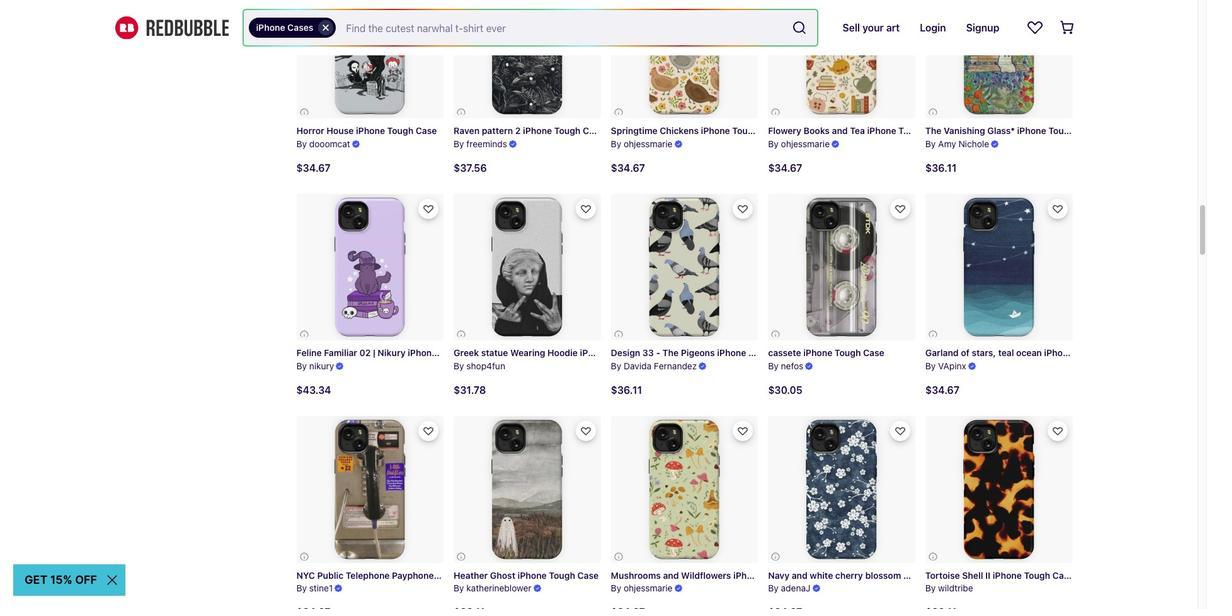 Task type: vqa. For each thing, say whether or not it's contained in the screenshot.


Task type: describe. For each thing, give the bounding box(es) containing it.
iphone left navy
[[734, 571, 763, 581]]

tough inside tortoise shell ii iphone tough case by wildtribe
[[1024, 571, 1050, 581]]

teal
[[998, 348, 1014, 359]]

iphone inside button
[[256, 22, 285, 33]]

by katherineblower
[[454, 584, 532, 595]]

$43.34
[[296, 385, 331, 396]]

iphone right tea
[[867, 125, 896, 136]]

hoodie
[[548, 348, 578, 359]]

by ohjessmarie for mushrooms
[[611, 584, 673, 595]]

iphone up nefos
[[804, 348, 833, 359]]

$36.11 for amy
[[926, 162, 957, 174]]

iphone right ghost
[[518, 571, 547, 581]]

by for mushrooms and wildflowers iphone tough case
[[611, 584, 621, 595]]

by for raven pattern 2 iphone tough case
[[454, 138, 464, 149]]

freeminds
[[467, 138, 507, 149]]

books
[[804, 125, 830, 136]]

cassete
[[768, 348, 801, 359]]

iphone right nikury
[[408, 348, 437, 359]]

by ohjessmarie for flowery
[[768, 138, 830, 149]]

raven
[[454, 125, 480, 136]]

horror house iphone tough case
[[296, 125, 437, 136]]

iphone up wildtribe
[[937, 571, 966, 581]]

shop4fun
[[467, 361, 505, 372]]

tortoise
[[926, 571, 960, 581]]

by for nyc public telephone payphone iphone tough case
[[296, 584, 307, 595]]

-
[[656, 348, 660, 359]]

stars,
[[972, 348, 996, 359]]

vapinx
[[938, 361, 966, 372]]

2
[[515, 125, 521, 136]]

by for cassete iphone tough case
[[768, 361, 779, 372]]

public
[[317, 571, 344, 581]]

chickens
[[660, 125, 699, 136]]

by stine1
[[296, 584, 333, 595]]

nikury
[[378, 348, 406, 359]]

the vanishing glass* iphone tough case image
[[926, 0, 1073, 118]]

design 33 - the pigeons iphone tough case
[[611, 348, 798, 359]]

cases
[[287, 22, 313, 33]]

by amy nichole
[[926, 138, 989, 149]]

white
[[810, 571, 833, 581]]

by inside tortoise shell ii iphone tough case by wildtribe
[[926, 584, 936, 595]]

house
[[327, 125, 354, 136]]

springtime chickens iphone tough case image
[[611, 0, 758, 118]]

nefos
[[781, 361, 804, 372]]

and for blossom
[[792, 571, 808, 581]]

Search term search field
[[336, 10, 787, 45]]

familiar
[[324, 348, 357, 359]]

adenaj
[[781, 584, 811, 595]]

iphone right 2
[[523, 125, 552, 136]]

wildtribe
[[938, 584, 973, 595]]

iPhone Cases field
[[244, 10, 818, 45]]

by inside 'greek statue wearing hoodie iphone tough case by shop4fun'
[[454, 361, 464, 372]]

davida
[[624, 361, 652, 372]]

$30.05
[[768, 385, 803, 396]]

pigeons
[[681, 348, 715, 359]]

feline familiar 02 | nikury iphone tough case
[[296, 348, 489, 359]]

and for tough
[[663, 571, 679, 581]]

heather ghost iphone tough case image
[[454, 417, 601, 564]]

by for horror house iphone tough case
[[296, 138, 307, 149]]

raven pattern 2 iphone tough case
[[454, 125, 604, 136]]

statue
[[481, 348, 508, 359]]

iphone right ocean
[[1044, 348, 1073, 359]]

horror house iphone tough case image
[[296, 0, 444, 118]]

by for feline familiar 02 | nikury iphone tough case
[[296, 361, 307, 372]]

navy and white cherry blossom pattern iphone tough case image
[[768, 417, 916, 564]]

flowery books and tea iphone tough case
[[768, 125, 948, 136]]

by davida fernandez
[[611, 361, 697, 372]]

0 vertical spatial pattern
[[482, 125, 513, 136]]

1 horizontal spatial the
[[926, 125, 942, 136]]

2 horizontal spatial and
[[832, 125, 848, 136]]

vanishing
[[944, 125, 985, 136]]

cherry
[[835, 571, 863, 581]]

ocean
[[1016, 348, 1042, 359]]

shell
[[962, 571, 983, 581]]

design
[[611, 348, 640, 359]]

iphone right house
[[356, 125, 385, 136]]

$34.67 for horror
[[296, 162, 331, 174]]

$34.67 for flowery
[[768, 162, 802, 174]]

by adenaj
[[768, 584, 811, 595]]

1 vertical spatial the
[[663, 348, 679, 359]]

nichole
[[959, 138, 989, 149]]

tortoise shell ii iphone tough case by wildtribe
[[926, 571, 1074, 595]]

iphone inside 'greek statue wearing hoodie iphone tough case by shop4fun'
[[580, 348, 609, 359]]

feline familiar 02 | nikury iphone tough case image
[[296, 194, 444, 341]]

by for navy and white cherry blossom pattern iphone tough case
[[768, 584, 779, 595]]

greek statue wearing hoodie iphone tough case image
[[454, 194, 601, 341]]

case inside 'greek statue wearing hoodie iphone tough case by shop4fun'
[[640, 348, 661, 359]]

1 vertical spatial pattern
[[904, 571, 935, 581]]

greek
[[454, 348, 479, 359]]

wearing
[[510, 348, 545, 359]]

iphone cases button
[[249, 18, 336, 38]]

fernandez
[[654, 361, 697, 372]]

$34.67 for springtime
[[611, 162, 645, 174]]



Task type: locate. For each thing, give the bounding box(es) containing it.
pattern up freeminds
[[482, 125, 513, 136]]

by nikury
[[296, 361, 334, 372]]

flowery books and tea iphone tough case image
[[768, 0, 916, 118]]

by ohjessmarie
[[768, 138, 830, 149], [611, 138, 673, 149], [611, 584, 673, 595]]

$34.67 down 'by dooomcat' in the left top of the page
[[296, 162, 331, 174]]

cassete iphone tough case image
[[768, 194, 916, 341]]

0 horizontal spatial $36.11
[[611, 385, 642, 396]]

the right -
[[663, 348, 679, 359]]

iphone cases
[[256, 22, 313, 33]]

mushrooms and wildflowers iphone tough case
[[611, 571, 815, 581]]

springtime
[[611, 125, 658, 136]]

iphone left cases
[[256, 22, 285, 33]]

by for garland of stars, teal ocean iphone tough case
[[926, 361, 936, 372]]

iphone inside tortoise shell ii iphone tough case by wildtribe
[[993, 571, 1022, 581]]

by down the heather
[[454, 584, 464, 595]]

by down raven
[[454, 138, 464, 149]]

$34.67 down flowery
[[768, 162, 802, 174]]

ohjessmarie down springtime
[[624, 138, 673, 149]]

iphone right payphone at the bottom
[[436, 571, 465, 581]]

by nefos
[[768, 361, 804, 372]]

heather ghost iphone tough case
[[454, 571, 599, 581]]

$36.11
[[926, 162, 957, 174], [611, 385, 642, 396]]

iphone left design
[[580, 348, 609, 359]]

by for heather ghost iphone tough case
[[454, 584, 464, 595]]

by down horror
[[296, 138, 307, 149]]

and right mushrooms
[[663, 571, 679, 581]]

ghost
[[490, 571, 516, 581]]

$36.11 for davida
[[611, 385, 642, 396]]

ohjessmarie down books
[[781, 138, 830, 149]]

by down flowery
[[768, 138, 779, 149]]

ohjessmarie
[[781, 138, 830, 149], [624, 138, 673, 149], [624, 584, 673, 595]]

0 horizontal spatial and
[[663, 571, 679, 581]]

iphone right pigeons
[[717, 348, 746, 359]]

1 horizontal spatial $36.11
[[926, 162, 957, 174]]

$34.67
[[296, 162, 331, 174], [768, 162, 802, 174], [611, 162, 645, 174], [926, 385, 960, 396]]

by down greek
[[454, 361, 464, 372]]

navy
[[768, 571, 790, 581]]

horror
[[296, 125, 324, 136]]

pattern
[[482, 125, 513, 136], [904, 571, 935, 581]]

by left amy at the right
[[926, 138, 936, 149]]

katherineblower
[[467, 584, 532, 595]]

garland of stars, teal ocean iphone tough case
[[926, 348, 1125, 359]]

$36.11 down davida
[[611, 385, 642, 396]]

$31.78
[[454, 385, 486, 396]]

case inside tortoise shell ii iphone tough case by wildtribe
[[1053, 571, 1074, 581]]

the vanishing glass* iphone tough case
[[926, 125, 1098, 136]]

by down design
[[611, 361, 621, 372]]

by down navy
[[768, 584, 779, 595]]

garland of stars, teal ocean iphone tough case image
[[926, 194, 1073, 341]]

dooomcat
[[309, 138, 350, 149]]

tough inside 'greek statue wearing hoodie iphone tough case by shop4fun'
[[611, 348, 638, 359]]

blossom
[[865, 571, 901, 581]]

02
[[360, 348, 371, 359]]

stine1
[[309, 584, 333, 595]]

heather
[[454, 571, 488, 581]]

greek statue wearing hoodie iphone tough case by shop4fun
[[454, 348, 661, 372]]

iphone right chickens
[[701, 125, 730, 136]]

case
[[416, 125, 437, 136], [583, 125, 604, 136], [927, 125, 948, 136], [761, 125, 782, 136], [1077, 125, 1098, 136], [468, 348, 489, 359], [640, 348, 661, 359], [863, 348, 885, 359], [777, 348, 798, 359], [1104, 348, 1125, 359], [496, 571, 517, 581], [578, 571, 599, 581], [997, 571, 1018, 581], [793, 571, 815, 581], [1053, 571, 1074, 581]]

by for design 33 - the pigeons iphone tough case
[[611, 361, 621, 372]]

mushrooms
[[611, 571, 661, 581]]

33
[[643, 348, 654, 359]]

ohjessmarie for springtime
[[624, 138, 673, 149]]

tea
[[850, 125, 865, 136]]

raven pattern 2 iphone tough case image
[[454, 0, 601, 118]]

by down springtime
[[611, 138, 621, 149]]

amy
[[938, 138, 956, 149]]

redbubble logo image
[[115, 16, 228, 39]]

$34.67 down by vapinx
[[926, 385, 960, 396]]

glass*
[[988, 125, 1015, 136]]

$34.67 for garland
[[926, 385, 960, 396]]

ohjessmarie down mushrooms
[[624, 584, 673, 595]]

by freeminds
[[454, 138, 507, 149]]

by down mushrooms
[[611, 584, 621, 595]]

tough
[[387, 125, 414, 136], [554, 125, 581, 136], [899, 125, 925, 136], [732, 125, 759, 136], [1049, 125, 1075, 136], [439, 348, 465, 359], [611, 348, 638, 359], [835, 348, 861, 359], [749, 348, 775, 359], [1076, 348, 1102, 359], [467, 571, 494, 581], [549, 571, 575, 581], [968, 571, 995, 581], [765, 571, 791, 581], [1024, 571, 1050, 581]]

payphone
[[392, 571, 434, 581]]

nyc public telephone payphone iphone tough case
[[296, 571, 517, 581]]

the up amy at the right
[[926, 125, 942, 136]]

by for flowery books and tea iphone tough case
[[768, 138, 779, 149]]

iphone right ii
[[993, 571, 1022, 581]]

iphone
[[256, 22, 285, 33], [356, 125, 385, 136], [523, 125, 552, 136], [867, 125, 896, 136], [701, 125, 730, 136], [1017, 125, 1046, 136], [408, 348, 437, 359], [580, 348, 609, 359], [804, 348, 833, 359], [717, 348, 746, 359], [1044, 348, 1073, 359], [436, 571, 465, 581], [518, 571, 547, 581], [937, 571, 966, 581], [734, 571, 763, 581], [993, 571, 1022, 581]]

wildflowers
[[681, 571, 731, 581]]

0 horizontal spatial pattern
[[482, 125, 513, 136]]

garland
[[926, 348, 959, 359]]

1 horizontal spatial and
[[792, 571, 808, 581]]

by for springtime chickens iphone tough case
[[611, 138, 621, 149]]

ohjessmarie for flowery
[[781, 138, 830, 149]]

navy and white cherry blossom pattern iphone tough case
[[768, 571, 1018, 581]]

by ohjessmarie down springtime
[[611, 138, 673, 149]]

pattern right blossom
[[904, 571, 935, 581]]

by for the vanishing glass* iphone tough case
[[926, 138, 936, 149]]

feline
[[296, 348, 322, 359]]

by vapinx
[[926, 361, 966, 372]]

by ohjessmarie for springtime
[[611, 138, 673, 149]]

springtime chickens iphone tough case
[[611, 125, 782, 136]]

by
[[296, 138, 307, 149], [454, 138, 464, 149], [768, 138, 779, 149], [611, 138, 621, 149], [926, 138, 936, 149], [296, 361, 307, 372], [454, 361, 464, 372], [768, 361, 779, 372], [611, 361, 621, 372], [926, 361, 936, 372], [296, 584, 307, 595], [454, 584, 464, 595], [768, 584, 779, 595], [611, 584, 621, 595], [926, 584, 936, 595]]

and left tea
[[832, 125, 848, 136]]

by down feline
[[296, 361, 307, 372]]

the
[[926, 125, 942, 136], [663, 348, 679, 359]]

design 33 - the pigeons iphone tough case image
[[611, 194, 758, 341]]

0 vertical spatial $36.11
[[926, 162, 957, 174]]

mushrooms and wildflowers iphone tough case image
[[611, 417, 758, 564]]

|
[[373, 348, 375, 359]]

1 horizontal spatial pattern
[[904, 571, 935, 581]]

and
[[832, 125, 848, 136], [792, 571, 808, 581], [663, 571, 679, 581]]

0 vertical spatial the
[[926, 125, 942, 136]]

flowery
[[768, 125, 802, 136]]

ohjessmarie for mushrooms
[[624, 584, 673, 595]]

by down nyc
[[296, 584, 307, 595]]

$36.11 down amy at the right
[[926, 162, 957, 174]]

of
[[961, 348, 970, 359]]

ii
[[986, 571, 991, 581]]

by down garland
[[926, 361, 936, 372]]

$37.56
[[454, 162, 487, 174]]

and up adenaj
[[792, 571, 808, 581]]

nikury
[[309, 361, 334, 372]]

by ohjessmarie down mushrooms
[[611, 584, 673, 595]]

tortoise shell ii iphone tough case image
[[926, 417, 1073, 564]]

1 vertical spatial $36.11
[[611, 385, 642, 396]]

0 horizontal spatial the
[[663, 348, 679, 359]]

iphone right glass*
[[1017, 125, 1046, 136]]

nyc
[[296, 571, 315, 581]]

by down tortoise
[[926, 584, 936, 595]]

telephone
[[346, 571, 390, 581]]

$34.67 down springtime
[[611, 162, 645, 174]]

by down "cassete"
[[768, 361, 779, 372]]

by ohjessmarie down flowery
[[768, 138, 830, 149]]

nyc public telephone payphone iphone tough case image
[[296, 417, 444, 564]]

by dooomcat
[[296, 138, 350, 149]]

cassete iphone tough case
[[768, 348, 885, 359]]



